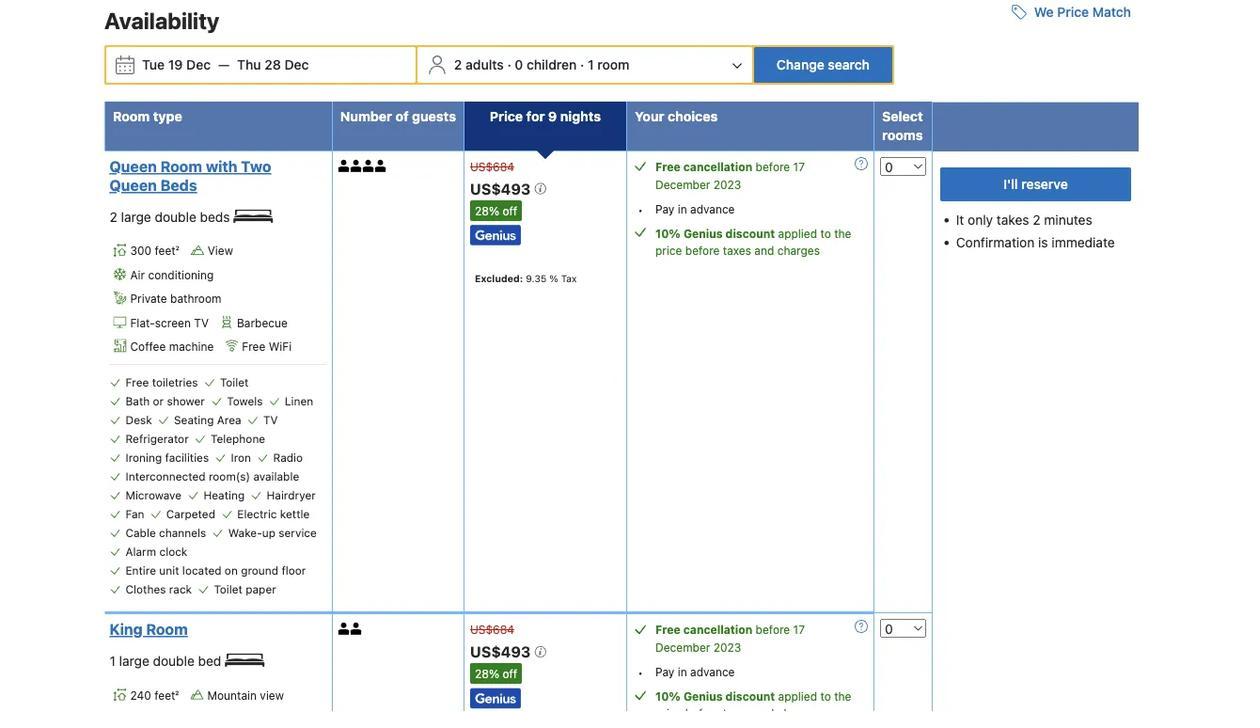 Task type: vqa. For each thing, say whether or not it's contained in the screenshot.
the Excluded:
yes



Task type: describe. For each thing, give the bounding box(es) containing it.
december for king room
[[656, 641, 711, 654]]

refrigerator
[[126, 432, 189, 445]]

cable
[[126, 526, 156, 539]]

minutes
[[1045, 212, 1093, 227]]

feet² for 300 feet²
[[155, 244, 179, 257]]

located
[[182, 564, 222, 577]]

or
[[153, 394, 164, 407]]

10% genius discount for queen room with two queen beds
[[656, 227, 775, 240]]

19
[[168, 57, 183, 72]]

queen room with two queen beds
[[110, 157, 271, 194]]

bath or shower
[[126, 394, 205, 407]]

0 horizontal spatial price
[[490, 108, 523, 124]]

pay in advance for queen room with two queen beds
[[656, 202, 735, 215]]

charges for queen room with two queen beds
[[778, 244, 820, 257]]

confirmation
[[956, 234, 1035, 250]]

room for queen room with two queen beds
[[161, 157, 202, 175]]

2 queen from the top
[[110, 176, 157, 194]]

guests
[[412, 108, 456, 124]]

children
[[527, 57, 577, 72]]

charges for king room
[[778, 707, 820, 712]]

applied for queen room with two queen beds
[[778, 227, 817, 240]]

300
[[130, 244, 152, 257]]

excluded: 9.35 % tax
[[475, 273, 577, 284]]

cancellation for king room
[[684, 623, 753, 636]]

air conditioning
[[130, 268, 214, 281]]

17 for king room
[[794, 623, 805, 636]]

2 adults · 0 children · 1 room button
[[419, 47, 751, 83]]

mountain view
[[207, 689, 284, 702]]

240
[[130, 689, 151, 702]]

tue 19 dec — thu 28 dec
[[142, 57, 309, 72]]

9.35
[[526, 273, 547, 284]]

to for king room
[[821, 690, 831, 703]]

seating
[[174, 413, 214, 426]]

28% off for queen room with two queen beds
[[475, 204, 518, 217]]

thu 28 dec button
[[230, 48, 316, 82]]

towels
[[227, 394, 263, 407]]

room for king room
[[146, 621, 188, 638]]

1 · from the left
[[507, 57, 511, 72]]

in for king room
[[678, 665, 687, 678]]

wifi
[[269, 340, 292, 353]]

more details on meals and payment options image for queen room with two queen beds
[[855, 157, 868, 170]]

price inside dropdown button
[[1058, 4, 1089, 20]]

match
[[1093, 4, 1132, 20]]

the for king room
[[835, 690, 852, 703]]

pay for king room
[[656, 665, 675, 678]]

wake-
[[228, 526, 262, 539]]

select rooms
[[882, 108, 923, 143]]

price for 9 nights
[[490, 108, 601, 124]]

0 horizontal spatial tv
[[194, 316, 209, 329]]

toilet for toilet
[[220, 376, 249, 389]]

of
[[396, 108, 409, 124]]

microwave
[[126, 488, 182, 502]]

us$684 for queen room with two queen beds
[[470, 160, 515, 173]]

interconnected room(s) available
[[126, 470, 299, 483]]

i'll reserve button
[[941, 167, 1132, 201]]

shower
[[167, 394, 205, 407]]

more details on meals and payment options image for king room
[[855, 620, 868, 633]]

taxes for king room
[[723, 707, 752, 712]]

mountain
[[207, 689, 257, 702]]

1 inside 2 adults · 0 children · 1 room button
[[588, 57, 594, 72]]

clothes rack
[[126, 582, 192, 596]]

bath
[[126, 394, 150, 407]]

view
[[208, 244, 233, 257]]

price for queen room with two queen beds
[[656, 244, 682, 257]]

advance for queen room with two queen beds
[[690, 202, 735, 215]]

rack
[[169, 582, 192, 596]]

kettle
[[280, 507, 310, 520]]

toilet paper
[[214, 582, 276, 596]]

28% off. you're getting 28% off the original price due to multiple deals and benefits.. element for king room
[[470, 663, 522, 684]]

to for queen room with two queen beds
[[821, 227, 831, 240]]

king room link
[[110, 620, 322, 639]]

before 17 december 2023 for king room
[[656, 623, 805, 654]]

double for queen
[[155, 209, 196, 225]]

flat-
[[130, 316, 155, 329]]

1 vertical spatial 1
[[110, 653, 116, 669]]

we price match button
[[1004, 0, 1139, 29]]

clothes
[[126, 582, 166, 596]]

nights
[[560, 108, 601, 124]]

room(s)
[[209, 470, 250, 483]]

10% for king room
[[656, 690, 681, 703]]

occupancy image for queen room with two queen beds
[[351, 160, 363, 172]]

free cancellation for king room
[[656, 623, 753, 636]]

desk
[[126, 413, 152, 426]]

ironing
[[126, 451, 162, 464]]

advance for king room
[[690, 665, 735, 678]]

queen room with two queen beds link
[[110, 157, 322, 194]]

toilet for toilet paper
[[214, 582, 243, 596]]

air
[[130, 268, 145, 281]]

flat-screen tv
[[130, 316, 209, 329]]

discount for king room
[[726, 690, 775, 703]]

your choices
[[635, 108, 718, 124]]

28% off. you're getting 28% off the original price due to multiple deals and benefits.. element for queen room with two queen beds
[[470, 200, 522, 221]]

2 · from the left
[[580, 57, 584, 72]]

0 vertical spatial room
[[113, 108, 150, 124]]

rooms
[[882, 127, 923, 143]]

area
[[217, 413, 241, 426]]

paper
[[246, 582, 276, 596]]

occupancy image for king room
[[338, 623, 351, 635]]

channels
[[159, 526, 206, 539]]

entire
[[126, 564, 156, 577]]

alarm
[[126, 545, 156, 558]]

free wifi
[[242, 340, 292, 353]]

hairdryer
[[267, 488, 316, 502]]

search
[[828, 57, 870, 72]]

floor
[[282, 564, 306, 577]]

linen
[[285, 394, 313, 407]]

beds
[[200, 209, 230, 225]]

taxes for queen room with two queen beds
[[723, 244, 752, 257]]

2 large double beds
[[110, 209, 234, 225]]

takes
[[997, 212, 1030, 227]]

private
[[130, 292, 167, 305]]

1 large double bed
[[110, 653, 225, 669]]

10% genius discount for king room
[[656, 690, 775, 703]]

available
[[253, 470, 299, 483]]

off for king room
[[503, 667, 518, 680]]

and for queen room with two queen beds
[[755, 244, 774, 257]]

two
[[241, 157, 271, 175]]

free cancellation for queen room with two queen beds
[[656, 160, 753, 173]]

we
[[1035, 4, 1054, 20]]

entire unit located on ground floor
[[126, 564, 306, 577]]

1 horizontal spatial tv
[[263, 413, 278, 426]]

adults
[[466, 57, 504, 72]]

change search button
[[754, 47, 893, 83]]

toiletries
[[152, 376, 198, 389]]

discount for queen room with two queen beds
[[726, 227, 775, 240]]

is
[[1039, 234, 1049, 250]]

2 for 2 adults · 0 children · 1 room
[[454, 57, 462, 72]]

occupancy image for king room
[[351, 623, 363, 635]]



Task type: locate. For each thing, give the bounding box(es) containing it.
0 vertical spatial more details on meals and payment options image
[[855, 157, 868, 170]]

1 vertical spatial pay in advance
[[656, 665, 735, 678]]

1 vertical spatial price
[[656, 707, 682, 712]]

2 vertical spatial room
[[146, 621, 188, 638]]

0 vertical spatial in
[[678, 202, 687, 215]]

0 vertical spatial 10% genius discount
[[656, 227, 775, 240]]

2 charges from the top
[[778, 707, 820, 712]]

—
[[218, 57, 230, 72]]

1 vertical spatial room
[[161, 157, 202, 175]]

0 horizontal spatial ·
[[507, 57, 511, 72]]

1 vertical spatial 28%
[[475, 667, 500, 680]]

2 28% from the top
[[475, 667, 500, 680]]

2 28% off. you're getting 28% off the original price due to multiple deals and benefits.. element from the top
[[470, 663, 522, 684]]

2 the from the top
[[835, 690, 852, 703]]

large
[[121, 209, 151, 225], [119, 653, 149, 669]]

28%
[[475, 204, 500, 217], [475, 667, 500, 680]]

free toiletries
[[126, 376, 198, 389]]

dec right the '28'
[[285, 57, 309, 72]]

0 vertical spatial 1
[[588, 57, 594, 72]]

dec
[[186, 57, 211, 72], [285, 57, 309, 72]]

1 vertical spatial cancellation
[[684, 623, 753, 636]]

0 vertical spatial 28% off
[[475, 204, 518, 217]]

0 vertical spatial 28% off. you're getting 28% off the original price due to multiple deals and benefits.. element
[[470, 200, 522, 221]]

1 free cancellation from the top
[[656, 160, 753, 173]]

0 vertical spatial taxes
[[723, 244, 752, 257]]

genius for king room
[[684, 690, 723, 703]]

2 feet² from the top
[[154, 689, 179, 702]]

0 vertical spatial before 17 december 2023
[[656, 160, 805, 191]]

1 vertical spatial charges
[[778, 707, 820, 712]]

1 vertical spatial large
[[119, 653, 149, 669]]

us$493 for king room
[[470, 643, 534, 661]]

1 applied from the top
[[778, 227, 817, 240]]

2 december from the top
[[656, 641, 711, 654]]

1 vertical spatial us$684
[[470, 623, 515, 636]]

0 vertical spatial the
[[835, 227, 852, 240]]

1 left room
[[588, 57, 594, 72]]

king room
[[110, 621, 188, 638]]

2023
[[714, 178, 742, 191], [714, 641, 742, 654]]

charges
[[778, 244, 820, 257], [778, 707, 820, 712]]

1 and from the top
[[755, 244, 774, 257]]

price
[[1058, 4, 1089, 20], [490, 108, 523, 124]]

2 and from the top
[[755, 707, 774, 712]]

we price match
[[1035, 4, 1132, 20]]

2 us$493 from the top
[[470, 643, 534, 661]]

0 vertical spatial applied to the price before taxes and charges
[[656, 227, 852, 257]]

cable channels
[[126, 526, 206, 539]]

1 horizontal spatial price
[[1058, 4, 1089, 20]]

beds
[[161, 176, 197, 194]]

0 vertical spatial 2023
[[714, 178, 742, 191]]

1 vertical spatial genius
[[684, 690, 723, 703]]

1 vertical spatial 17
[[794, 623, 805, 636]]

1 vertical spatial us$493
[[470, 643, 534, 661]]

tue
[[142, 57, 165, 72]]

· right children
[[580, 57, 584, 72]]

1 pay in advance from the top
[[656, 202, 735, 215]]

ground
[[241, 564, 279, 577]]

it only takes 2 minutes confirmation is immediate
[[956, 212, 1115, 250]]

28
[[265, 57, 281, 72]]

1 feet² from the top
[[155, 244, 179, 257]]

coffee machine
[[130, 340, 214, 353]]

1 vertical spatial 10% genius discount
[[656, 690, 775, 703]]

tv down bathroom on the left
[[194, 316, 209, 329]]

0 vertical spatial queen
[[110, 157, 157, 175]]

1 off from the top
[[503, 204, 518, 217]]

0 vertical spatial applied
[[778, 227, 817, 240]]

toilet down on
[[214, 582, 243, 596]]

2 free cancellation from the top
[[656, 623, 753, 636]]

toilet up 'towels'
[[220, 376, 249, 389]]

availability
[[104, 7, 219, 34]]

1 vertical spatial in
[[678, 665, 687, 678]]

and for king room
[[755, 707, 774, 712]]

1 vertical spatial price
[[490, 108, 523, 124]]

2 pay in advance from the top
[[656, 665, 735, 678]]

tv
[[194, 316, 209, 329], [263, 413, 278, 426]]

2 before 17 december 2023 from the top
[[656, 623, 805, 654]]

28% for queen room with two queen beds
[[475, 204, 500, 217]]

1 vertical spatial double
[[153, 653, 195, 669]]

1 vertical spatial to
[[821, 690, 831, 703]]

0 horizontal spatial 2
[[110, 209, 117, 225]]

queen down room type at the left of page
[[110, 157, 157, 175]]

1 horizontal spatial dec
[[285, 57, 309, 72]]

28% off. you're getting 28% off the original price due to multiple deals and benefits.. element
[[470, 200, 522, 221], [470, 663, 522, 684]]

us$684 for king room
[[470, 623, 515, 636]]

view
[[260, 689, 284, 702]]

0 vertical spatial genius
[[684, 227, 723, 240]]

1 28% off from the top
[[475, 204, 518, 217]]

iron
[[231, 451, 251, 464]]

2 28% off from the top
[[475, 667, 518, 680]]

heating
[[204, 488, 245, 502]]

1 vertical spatial more details on meals and payment options image
[[855, 620, 868, 633]]

excluded:
[[475, 273, 523, 284]]

1 taxes from the top
[[723, 244, 752, 257]]

1 vertical spatial applied
[[778, 690, 817, 703]]

room type
[[113, 108, 182, 124]]

price right we
[[1058, 4, 1089, 20]]

applied to the price before taxes and charges for queen room with two queen beds
[[656, 227, 852, 257]]

1 28% from the top
[[475, 204, 500, 217]]

2 inside button
[[454, 57, 462, 72]]

1 the from the top
[[835, 227, 852, 240]]

1 vertical spatial and
[[755, 707, 774, 712]]

0 vertical spatial price
[[1058, 4, 1089, 20]]

2 applied from the top
[[778, 690, 817, 703]]

1 vertical spatial before 17 december 2023
[[656, 623, 805, 654]]

applied for king room
[[778, 690, 817, 703]]

2 10% genius discount from the top
[[656, 690, 775, 703]]

in
[[678, 202, 687, 215], [678, 665, 687, 678]]

to
[[821, 227, 831, 240], [821, 690, 831, 703]]

0 vertical spatial pay in advance
[[656, 202, 735, 215]]

pay in advance
[[656, 202, 735, 215], [656, 665, 735, 678]]

with
[[206, 157, 237, 175]]

2 horizontal spatial 2
[[1033, 212, 1041, 227]]

0 vertical spatial free cancellation
[[656, 160, 753, 173]]

1 vertical spatial advance
[[690, 665, 735, 678]]

1 before 17 december 2023 from the top
[[656, 160, 805, 191]]

2023 for king room
[[714, 641, 742, 654]]

double for king
[[153, 653, 195, 669]]

1 vertical spatial taxes
[[723, 707, 752, 712]]

change
[[777, 57, 825, 72]]

1 in from the top
[[678, 202, 687, 215]]

up
[[262, 526, 276, 539]]

0 vertical spatial 17
[[794, 160, 805, 173]]

us$684
[[470, 160, 515, 173], [470, 623, 515, 636]]

1 vertical spatial 10%
[[656, 690, 681, 703]]

off
[[503, 204, 518, 217], [503, 667, 518, 680]]

large down king
[[119, 653, 149, 669]]

2 in from the top
[[678, 665, 687, 678]]

large for king room
[[119, 653, 149, 669]]

17 for queen room with two queen beds
[[794, 160, 805, 173]]

0 vertical spatial us$684
[[470, 160, 515, 173]]

2 advance from the top
[[690, 665, 735, 678]]

1 vertical spatial toilet
[[214, 582, 243, 596]]

2023 for queen room with two queen beds
[[714, 178, 742, 191]]

feet²
[[155, 244, 179, 257], [154, 689, 179, 702]]

10% for queen room with two queen beds
[[656, 227, 681, 240]]

applied to the price before taxes and charges
[[656, 227, 852, 257], [656, 690, 852, 712]]

interconnected
[[126, 470, 206, 483]]

more details on meals and payment options image
[[855, 157, 868, 170], [855, 620, 868, 633]]

• for king room
[[638, 667, 643, 680]]

2 for 2 large double beds
[[110, 209, 117, 225]]

king
[[110, 621, 143, 638]]

0
[[515, 57, 523, 72]]

1 advance from the top
[[690, 202, 735, 215]]

0 vertical spatial 10%
[[656, 227, 681, 240]]

2 to from the top
[[821, 690, 831, 703]]

carpeted
[[166, 507, 215, 520]]

1 vertical spatial •
[[638, 667, 643, 680]]

1 10% genius discount from the top
[[656, 227, 775, 240]]

· left 0
[[507, 57, 511, 72]]

1 vertical spatial the
[[835, 690, 852, 703]]

%
[[550, 273, 559, 284]]

0 horizontal spatial 1
[[110, 653, 116, 669]]

9
[[548, 108, 557, 124]]

room up 1 large double bed at the left of page
[[146, 621, 188, 638]]

taxes
[[723, 244, 752, 257], [723, 707, 752, 712]]

1 genius from the top
[[684, 227, 723, 240]]

bed
[[198, 653, 221, 669]]

2 price from the top
[[656, 707, 682, 712]]

0 vertical spatial pay
[[656, 202, 675, 215]]

2 more details on meals and payment options image from the top
[[855, 620, 868, 633]]

2 us$684 from the top
[[470, 623, 515, 636]]

the for queen room with two queen beds
[[835, 227, 852, 240]]

double left bed
[[153, 653, 195, 669]]

tax
[[561, 273, 577, 284]]

0 vertical spatial advance
[[690, 202, 735, 215]]

2 off from the top
[[503, 667, 518, 680]]

unit
[[159, 564, 179, 577]]

1 queen from the top
[[110, 157, 157, 175]]

wake-up service
[[228, 526, 317, 539]]

2 dec from the left
[[285, 57, 309, 72]]

300 feet²
[[130, 244, 179, 257]]

2 genius from the top
[[684, 690, 723, 703]]

0 vertical spatial charges
[[778, 244, 820, 257]]

2 pay from the top
[[656, 665, 675, 678]]

genius for queen room with two queen beds
[[684, 227, 723, 240]]

2
[[454, 57, 462, 72], [110, 209, 117, 225], [1033, 212, 1041, 227]]

occupancy image
[[338, 160, 351, 172], [375, 160, 387, 172], [338, 623, 351, 635]]

seating area
[[174, 413, 241, 426]]

private bathroom
[[130, 292, 222, 305]]

1 discount from the top
[[726, 227, 775, 240]]

0 vertical spatial to
[[821, 227, 831, 240]]

cancellation for queen room with two queen beds
[[684, 160, 753, 173]]

1 december from the top
[[656, 178, 711, 191]]

0 vertical spatial •
[[638, 203, 643, 216]]

1 vertical spatial 28% off
[[475, 667, 518, 680]]

screen
[[155, 316, 191, 329]]

2 cancellation from the top
[[684, 623, 753, 636]]

1 horizontal spatial 2
[[454, 57, 462, 72]]

large up 300
[[121, 209, 151, 225]]

28% for king room
[[475, 667, 500, 680]]

queen left beds
[[110, 176, 157, 194]]

0 vertical spatial off
[[503, 204, 518, 217]]

your
[[635, 108, 665, 124]]

0 horizontal spatial dec
[[186, 57, 211, 72]]

0 vertical spatial large
[[121, 209, 151, 225]]

2 17 from the top
[[794, 623, 805, 636]]

price for king room
[[656, 707, 682, 712]]

0 vertical spatial feet²
[[155, 244, 179, 257]]

feet² up air conditioning
[[155, 244, 179, 257]]

discount
[[726, 227, 775, 240], [726, 690, 775, 703]]

large for queen room with two queen beds
[[121, 209, 151, 225]]

1 vertical spatial queen
[[110, 176, 157, 194]]

0 vertical spatial 28%
[[475, 204, 500, 217]]

double down beds
[[155, 209, 196, 225]]

room
[[598, 57, 630, 72]]

1 charges from the top
[[778, 244, 820, 257]]

number of guests
[[340, 108, 456, 124]]

tv up telephone
[[263, 413, 278, 426]]

choices
[[668, 108, 718, 124]]

1 vertical spatial 28% off. you're getting 28% off the original price due to multiple deals and benefits.. element
[[470, 663, 522, 684]]

pay for queen room with two queen beds
[[656, 202, 675, 215]]

conditioning
[[148, 268, 214, 281]]

radio
[[273, 451, 303, 464]]

1
[[588, 57, 594, 72], [110, 653, 116, 669]]

0 vertical spatial and
[[755, 244, 774, 257]]

• for queen room with two queen beds
[[638, 203, 643, 216]]

dec right 19
[[186, 57, 211, 72]]

room up beds
[[161, 157, 202, 175]]

room left 'type'
[[113, 108, 150, 124]]

electric kettle
[[237, 507, 310, 520]]

thu
[[237, 57, 261, 72]]

1 vertical spatial discount
[[726, 690, 775, 703]]

room inside the queen room with two queen beds
[[161, 157, 202, 175]]

feet² right 240
[[154, 689, 179, 702]]

2 • from the top
[[638, 667, 643, 680]]

1 more details on meals and payment options image from the top
[[855, 157, 868, 170]]

1 vertical spatial december
[[656, 641, 711, 654]]

electric
[[237, 507, 277, 520]]

•
[[638, 203, 643, 216], [638, 667, 643, 680]]

0 vertical spatial toilet
[[220, 376, 249, 389]]

it
[[956, 212, 965, 227]]

1 vertical spatial pay
[[656, 665, 675, 678]]

28% off
[[475, 204, 518, 217], [475, 667, 518, 680]]

pay in advance for king room
[[656, 665, 735, 678]]

1 • from the top
[[638, 203, 643, 216]]

2 10% from the top
[[656, 690, 681, 703]]

price left "for"
[[490, 108, 523, 124]]

28% off for king room
[[475, 667, 518, 680]]

occupancy image for queen room with two queen beds
[[338, 160, 351, 172]]

applied to the price before taxes and charges for king room
[[656, 690, 852, 712]]

1 vertical spatial feet²
[[154, 689, 179, 702]]

1 horizontal spatial ·
[[580, 57, 584, 72]]

1 17 from the top
[[794, 160, 805, 173]]

1 to from the top
[[821, 227, 831, 240]]

1 dec from the left
[[186, 57, 211, 72]]

feet² for 240 feet²
[[154, 689, 179, 702]]

2 inside it only takes 2 minutes confirmation is immediate
[[1033, 212, 1041, 227]]

tue 19 dec button
[[135, 48, 218, 82]]

off for queen room with two queen beds
[[503, 204, 518, 217]]

occupancy image
[[351, 160, 363, 172], [363, 160, 375, 172], [351, 623, 363, 635]]

1 us$493 from the top
[[470, 180, 534, 197]]

december
[[656, 178, 711, 191], [656, 641, 711, 654]]

telephone
[[211, 432, 265, 445]]

0 vertical spatial discount
[[726, 227, 775, 240]]

1 vertical spatial tv
[[263, 413, 278, 426]]

1 us$684 from the top
[[470, 160, 515, 173]]

1 2023 from the top
[[714, 178, 742, 191]]

and
[[755, 244, 774, 257], [755, 707, 774, 712]]

us$493 for queen room with two queen beds
[[470, 180, 534, 197]]

1 cancellation from the top
[[684, 160, 753, 173]]

1 price from the top
[[656, 244, 682, 257]]

1 applied to the price before taxes and charges from the top
[[656, 227, 852, 257]]

2 2023 from the top
[[714, 641, 742, 654]]

1 10% from the top
[[656, 227, 681, 240]]

1 vertical spatial off
[[503, 667, 518, 680]]

facilities
[[165, 451, 209, 464]]

1 pay from the top
[[656, 202, 675, 215]]

for
[[526, 108, 545, 124]]

0 vertical spatial us$493
[[470, 180, 534, 197]]

immediate
[[1052, 234, 1115, 250]]

bathroom
[[170, 292, 222, 305]]

0 vertical spatial price
[[656, 244, 682, 257]]

in for queen room with two queen beds
[[678, 202, 687, 215]]

1 vertical spatial 2023
[[714, 641, 742, 654]]

2 discount from the top
[[726, 690, 775, 703]]

december for queen room with two queen beds
[[656, 178, 711, 191]]

0 vertical spatial double
[[155, 209, 196, 225]]

1 horizontal spatial 1
[[588, 57, 594, 72]]

1 28% off. you're getting 28% off the original price due to multiple deals and benefits.. element from the top
[[470, 200, 522, 221]]

2 applied to the price before taxes and charges from the top
[[656, 690, 852, 712]]

1 vertical spatial applied to the price before taxes and charges
[[656, 690, 852, 712]]

0 vertical spatial tv
[[194, 316, 209, 329]]

0 vertical spatial cancellation
[[684, 160, 753, 173]]

2 taxes from the top
[[723, 707, 752, 712]]

before 17 december 2023 for queen room with two queen beds
[[656, 160, 805, 191]]

barbecue
[[237, 316, 288, 329]]

1 vertical spatial free cancellation
[[656, 623, 753, 636]]

1 down king
[[110, 653, 116, 669]]

0 vertical spatial december
[[656, 178, 711, 191]]

advance
[[690, 202, 735, 215], [690, 665, 735, 678]]



